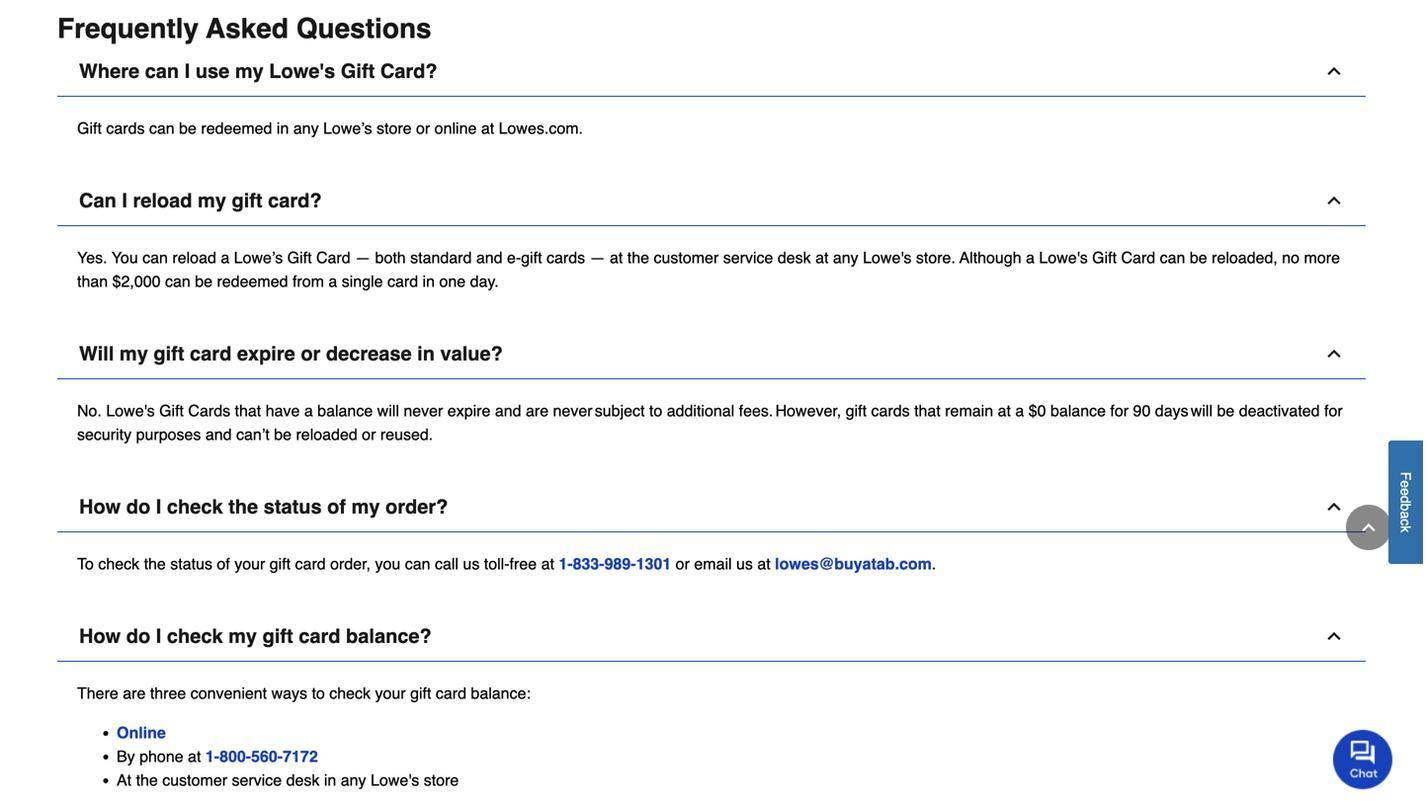 Task type: vqa. For each thing, say whether or not it's contained in the screenshot.
LOWE'S CREDIT CENTER 'link'
no



Task type: locate. For each thing, give the bounding box(es) containing it.
lowe's inside button
[[269, 60, 335, 82]]

how for how do i check the status of my order?
[[79, 496, 121, 518]]

2 vertical spatial any
[[341, 771, 366, 790]]

no. lowe's gift cards that have a balance will never expire and are never subject to additional fees. however, gift cards that remain at a $0 balance for 90 days will be deactivated for security purposes and can't be reloaded or reused.
[[77, 402, 1343, 444]]

1 horizontal spatial status
[[264, 496, 322, 518]]

chevron up image inside where can i use my lowe's gift card? button
[[1325, 61, 1344, 81]]

i up three
[[156, 625, 161, 648]]

in inside yes. you can reload a lowe's gift card — both standard and e-gift cards — at the customer service desk at any lowe's store. although a lowe's gift card can be reloaded, no more than $2,000 can be redeemed from a single card in one day.
[[423, 272, 435, 290]]

chevron up image for card?
[[1325, 61, 1344, 81]]

1 horizontal spatial card
[[1121, 248, 1156, 267]]

or left "online"
[[416, 119, 430, 137]]

any inside online by phone at 1-800-560-7172 at the customer service desk in any lowe's store
[[341, 771, 366, 790]]

how up there
[[79, 625, 121, 648]]

1 vertical spatial 1-
[[205, 748, 220, 766]]

in inside button
[[417, 342, 435, 365]]

0 horizontal spatial service
[[232, 771, 282, 790]]

0 vertical spatial any
[[293, 119, 319, 137]]

that
[[235, 402, 261, 420], [914, 402, 941, 420]]

chat invite button image
[[1333, 730, 1394, 790]]

customer down phone
[[162, 771, 227, 790]]

0 vertical spatial to
[[649, 402, 663, 420]]

2 horizontal spatial any
[[833, 248, 859, 267]]

0 horizontal spatial desk
[[286, 771, 320, 790]]

1- inside online by phone at 1-800-560-7172 at the customer service desk in any lowe's store
[[205, 748, 220, 766]]

can right $2,000
[[165, 272, 191, 290]]

there
[[77, 684, 118, 703]]

chevron up image inside scroll to top element
[[1359, 518, 1379, 538]]

1 chevron up image from the top
[[1325, 61, 1344, 81]]

1 vertical spatial are
[[123, 684, 146, 703]]

1 vertical spatial of
[[217, 555, 230, 573]]

order,
[[330, 555, 371, 573]]

do inside button
[[126, 496, 150, 518]]

3 chevron up image from the top
[[1325, 344, 1344, 364]]

— up single
[[355, 248, 371, 267]]

1 vertical spatial do
[[126, 625, 150, 648]]

and
[[476, 248, 503, 267], [495, 402, 521, 420], [205, 425, 232, 444]]

1 for from the left
[[1110, 402, 1129, 420]]

the down can i reload my gift card? button at the top of the page
[[627, 248, 649, 267]]

0 vertical spatial customer
[[654, 248, 719, 267]]

status down "reloaded"
[[264, 496, 322, 518]]

2 that from the left
[[914, 402, 941, 420]]

1- right phone
[[205, 748, 220, 766]]

check up three
[[167, 625, 223, 648]]

for
[[1110, 402, 1129, 420], [1325, 402, 1343, 420]]

0 horizontal spatial for
[[1110, 402, 1129, 420]]

1 horizontal spatial service
[[723, 248, 773, 267]]

e up b
[[1398, 488, 1414, 496]]

0 vertical spatial status
[[264, 496, 322, 518]]

1 balance from the left
[[317, 402, 373, 420]]

0 horizontal spatial us
[[463, 555, 480, 573]]

0 vertical spatial of
[[327, 496, 346, 518]]

reused.
[[380, 425, 433, 444]]

redeemed left 'from'
[[217, 272, 288, 290]]

for left the 90
[[1110, 402, 1129, 420]]

how up to at the left of page
[[79, 496, 121, 518]]

reload right can
[[133, 189, 192, 212]]

or
[[416, 119, 430, 137], [301, 342, 321, 365], [362, 425, 376, 444], [676, 555, 690, 573]]

and inside yes. you can reload a lowe's gift card — both standard and e-gift cards — at the customer service desk at any lowe's store. although a lowe's gift card can be reloaded, no more than $2,000 can be redeemed from a single card in one day.
[[476, 248, 503, 267]]

how inside button
[[79, 496, 121, 518]]

a up the 'k'
[[1398, 511, 1414, 519]]

can left use on the left top of page
[[145, 60, 179, 82]]

gift right will
[[154, 342, 184, 365]]

chevron up image inside how do i check the status of my order? button
[[1325, 497, 1344, 517]]

us right email
[[736, 555, 753, 573]]

or left decrease
[[301, 342, 321, 365]]

gift
[[232, 189, 263, 212], [521, 248, 542, 267], [154, 342, 184, 365], [846, 402, 867, 420], [270, 555, 291, 573], [263, 625, 293, 648], [410, 684, 431, 703]]

you
[[112, 248, 138, 267]]

card down both
[[387, 272, 418, 290]]

reloaded
[[296, 425, 358, 444]]

in left "value?"
[[417, 342, 435, 365]]

expire up the have at the left
[[237, 342, 295, 365]]

i inside button
[[156, 625, 161, 648]]

do inside button
[[126, 625, 150, 648]]

0 vertical spatial and
[[476, 248, 503, 267]]

check down purposes
[[167, 496, 223, 518]]

card?
[[268, 189, 322, 212]]

lowe's inside online by phone at 1-800-560-7172 at the customer service desk in any lowe's store
[[371, 771, 419, 790]]

chevron up image inside will my gift card expire or decrease in value? button
[[1325, 344, 1344, 364]]

1 horizontal spatial that
[[914, 402, 941, 420]]

i
[[185, 60, 190, 82], [122, 189, 127, 212], [156, 496, 161, 518], [156, 625, 161, 648]]

expire
[[237, 342, 295, 365], [448, 402, 491, 420]]

gift
[[341, 60, 375, 82], [77, 119, 102, 137], [287, 248, 312, 267], [1092, 248, 1117, 267], [159, 402, 184, 420]]

1 horizontal spatial desk
[[778, 248, 811, 267]]

0 horizontal spatial card
[[316, 248, 351, 267]]

customer inside online by phone at 1-800-560-7172 at the customer service desk in any lowe's store
[[162, 771, 227, 790]]

balance right $0
[[1051, 402, 1106, 420]]

card
[[387, 272, 418, 290], [190, 342, 232, 365], [295, 555, 326, 573], [299, 625, 341, 648], [436, 684, 467, 703]]

a right the have at the left
[[304, 402, 313, 420]]

do down purposes
[[126, 496, 150, 518]]

1 vertical spatial expire
[[448, 402, 491, 420]]

in left one
[[423, 272, 435, 290]]

service down can i reload my gift card? button at the top of the page
[[723, 248, 773, 267]]

value?
[[440, 342, 503, 365]]

days will
[[1155, 402, 1213, 420]]

$2,000
[[112, 272, 161, 290]]

0 horizontal spatial 1-
[[205, 748, 220, 766]]

are left three
[[123, 684, 146, 703]]

0 horizontal spatial lowe's
[[234, 248, 283, 267]]

0 vertical spatial are
[[526, 402, 549, 420]]

do for how do i check the status of my order?
[[126, 496, 150, 518]]

of up order,
[[327, 496, 346, 518]]

0 vertical spatial lowe's
[[323, 119, 372, 137]]

can
[[79, 189, 116, 212]]

cards left remain
[[871, 402, 910, 420]]

1 horizontal spatial of
[[327, 496, 346, 518]]

and up day.
[[476, 248, 503, 267]]

deactivated
[[1239, 402, 1320, 420]]

phone
[[139, 748, 183, 766]]

to inside no. lowe's gift cards that have a balance will never expire and are never subject to additional fees. however, gift cards that remain at a $0 balance for 90 days will be deactivated for security purposes and can't be reloaded or reused.
[[649, 402, 663, 420]]

in down there are three convenient ways to check your gift card balance: on the bottom of the page
[[324, 771, 336, 790]]

f
[[1398, 472, 1414, 481]]

1 horizontal spatial to
[[649, 402, 663, 420]]

0 vertical spatial expire
[[237, 342, 295, 365]]

your down balance?
[[375, 684, 406, 703]]

the right at
[[136, 771, 158, 790]]

card up cards at the left of the page
[[190, 342, 232, 365]]

cards down where
[[106, 119, 145, 137]]

i left use on the left top of page
[[185, 60, 190, 82]]

1 vertical spatial service
[[232, 771, 282, 790]]

1 vertical spatial customer
[[162, 771, 227, 790]]

1 vertical spatial reload
[[172, 248, 216, 267]]

800-
[[220, 748, 251, 766]]

0 horizontal spatial chevron up image
[[1325, 627, 1344, 646]]

expire inside no. lowe's gift cards that have a balance will never expire and are never subject to additional fees. however, gift cards that remain at a $0 balance for 90 days will be deactivated for security purposes and can't be reloaded or reused.
[[448, 402, 491, 420]]

at inside online by phone at 1-800-560-7172 at the customer service desk in any lowe's store
[[188, 748, 201, 766]]

of down how do i check the status of my order?
[[217, 555, 230, 573]]

scroll to top element
[[1346, 505, 1392, 551]]

will
[[377, 402, 399, 420]]

0 horizontal spatial cards
[[106, 119, 145, 137]]

0 vertical spatial cards
[[106, 119, 145, 137]]

0 horizontal spatial store
[[377, 119, 412, 137]]

status down how do i check the status of my order?
[[170, 555, 212, 573]]

chevron up image for in
[[1325, 344, 1344, 364]]

1 vertical spatial and
[[495, 402, 521, 420]]

0 horizontal spatial any
[[293, 119, 319, 137]]

— right e-
[[590, 248, 605, 267]]

to left additional
[[649, 402, 663, 420]]

1 horizontal spatial —
[[590, 248, 605, 267]]

2 chevron up image from the top
[[1325, 191, 1344, 210]]

and for can i reload my gift card?
[[476, 248, 503, 267]]

0 vertical spatial reload
[[133, 189, 192, 212]]

f e e d b a c k
[[1398, 472, 1414, 533]]

gift right fees. however,
[[846, 402, 867, 420]]

chevron up image inside can i reload my gift card? button
[[1325, 191, 1344, 210]]

1 do from the top
[[126, 496, 150, 518]]

check
[[167, 496, 223, 518], [98, 555, 140, 573], [167, 625, 223, 648], [329, 684, 371, 703]]

lowe's
[[323, 119, 372, 137], [234, 248, 283, 267]]

reload
[[133, 189, 192, 212], [172, 248, 216, 267]]

$0
[[1029, 402, 1046, 420]]

and down "value?"
[[495, 402, 521, 420]]

0 horizontal spatial expire
[[237, 342, 295, 365]]

there are three convenient ways to check your gift card balance:
[[77, 684, 535, 703]]

how do i check my gift card balance? button
[[57, 612, 1366, 662]]

service down "1-800-560-7172" link
[[232, 771, 282, 790]]

expire right never
[[448, 402, 491, 420]]

gift down how do i check the status of my order?
[[270, 555, 291, 573]]

2 vertical spatial cards
[[871, 402, 910, 420]]

0 horizontal spatial customer
[[162, 771, 227, 790]]

1 horizontal spatial balance
[[1051, 402, 1106, 420]]

1 how from the top
[[79, 496, 121, 518]]

2 for from the left
[[1325, 402, 1343, 420]]

1 vertical spatial status
[[170, 555, 212, 573]]

service inside yes. you can reload a lowe's gift card — both standard and e-gift cards — at the customer service desk at any lowe's store. although a lowe's gift card can be reloaded, no more than $2,000 can be redeemed from a single card in one day.
[[723, 248, 773, 267]]

how inside button
[[79, 625, 121, 648]]

1 vertical spatial any
[[833, 248, 859, 267]]

1 horizontal spatial cards
[[547, 248, 585, 267]]

or inside button
[[301, 342, 321, 365]]

your down how do i check the status of my order?
[[234, 555, 265, 573]]

gift inside yes. you can reload a lowe's gift card — both standard and e-gift cards — at the customer service desk at any lowe's store. although a lowe's gift card can be reloaded, no more than $2,000 can be redeemed from a single card in one day.
[[521, 248, 542, 267]]

1 horizontal spatial chevron up image
[[1359, 518, 1379, 538]]

redeemed down where can i use my lowe's gift card?
[[201, 119, 272, 137]]

redeemed inside yes. you can reload a lowe's gift card — both standard and e-gift cards — at the customer service desk at any lowe's store. although a lowe's gift card can be reloaded, no more than $2,000 can be redeemed from a single card in one day.
[[217, 272, 288, 290]]

desk
[[778, 248, 811, 267], [286, 771, 320, 790]]

1-800-560-7172 link
[[205, 748, 318, 766]]

0 vertical spatial do
[[126, 496, 150, 518]]

are
[[526, 402, 549, 420], [123, 684, 146, 703]]

2 do from the top
[[126, 625, 150, 648]]

e up d
[[1398, 481, 1414, 488]]

fees. however,
[[739, 402, 841, 420]]

card up there are three convenient ways to check your gift card balance: on the bottom of the page
[[299, 625, 341, 648]]

1 horizontal spatial us
[[736, 555, 753, 573]]

i for how do i check my gift card balance?
[[156, 625, 161, 648]]

any
[[293, 119, 319, 137], [833, 248, 859, 267], [341, 771, 366, 790]]

cards inside no. lowe's gift cards that have a balance will never expire and are never subject to additional fees. however, gift cards that remain at a $0 balance for 90 days will be deactivated for security purposes and can't be reloaded or reused.
[[871, 402, 910, 420]]

1 horizontal spatial store
[[424, 771, 459, 790]]

0 vertical spatial chevron up image
[[1359, 518, 1379, 538]]

are left never subject at left
[[526, 402, 549, 420]]

1 vertical spatial redeemed
[[217, 272, 288, 290]]

balance
[[317, 402, 373, 420], [1051, 402, 1106, 420]]

and for will my gift card expire or decrease in value?
[[495, 402, 521, 420]]

the
[[627, 248, 649, 267], [228, 496, 258, 518], [144, 555, 166, 573], [136, 771, 158, 790]]

desk inside yes. you can reload a lowe's gift card — both standard and e-gift cards — at the customer service desk at any lowe's store. although a lowe's gift card can be reloaded, no more than $2,000 can be redeemed from a single card in one day.
[[778, 248, 811, 267]]

0 horizontal spatial your
[[234, 555, 265, 573]]

and down cards at the left of the page
[[205, 425, 232, 444]]

2 how from the top
[[79, 625, 121, 648]]

check right to at the left of page
[[98, 555, 140, 573]]

0 vertical spatial how
[[79, 496, 121, 518]]

or left reused.
[[362, 425, 376, 444]]

cards right e-
[[547, 248, 585, 267]]

gift down balance?
[[410, 684, 431, 703]]

0 horizontal spatial of
[[217, 555, 230, 573]]

0 horizontal spatial status
[[170, 555, 212, 573]]

e
[[1398, 481, 1414, 488], [1398, 488, 1414, 496]]

a right although on the top right of the page
[[1026, 248, 1035, 267]]

1 horizontal spatial for
[[1325, 402, 1343, 420]]

customer down can i reload my gift card? button at the top of the page
[[654, 248, 719, 267]]

check inside button
[[167, 496, 223, 518]]

how
[[79, 496, 121, 518], [79, 625, 121, 648]]

4 chevron up image from the top
[[1325, 497, 1344, 517]]

that left remain
[[914, 402, 941, 420]]

be right days will at the right of the page
[[1217, 402, 1235, 420]]

my
[[235, 60, 264, 82], [198, 189, 226, 212], [120, 342, 148, 365], [351, 496, 380, 518], [228, 625, 257, 648]]

frequently asked questions
[[57, 13, 432, 44]]

0 vertical spatial desk
[[778, 248, 811, 267]]

do up three
[[126, 625, 150, 648]]

us right call
[[463, 555, 480, 573]]

c
[[1398, 519, 1414, 526]]

0 vertical spatial redeemed
[[201, 119, 272, 137]]

.
[[932, 555, 936, 573]]

where
[[79, 60, 139, 82]]

gift right standard
[[521, 248, 542, 267]]

at
[[481, 119, 494, 137], [610, 248, 623, 267], [816, 248, 829, 267], [998, 402, 1011, 420], [541, 555, 554, 573], [758, 555, 771, 573], [188, 748, 201, 766]]

lowe's
[[269, 60, 335, 82], [863, 248, 912, 267], [1039, 248, 1088, 267], [106, 402, 155, 420], [371, 771, 419, 790]]

1 vertical spatial lowe's
[[234, 248, 283, 267]]

can inside button
[[145, 60, 179, 82]]

f e e d b a c k button
[[1389, 441, 1423, 564]]

to right ways
[[312, 684, 325, 703]]

1- right free
[[559, 555, 573, 573]]

my up convenient
[[228, 625, 257, 648]]

1 vertical spatial chevron up image
[[1325, 627, 1344, 646]]

1 horizontal spatial 1-
[[559, 555, 573, 573]]

card left balance: at the bottom
[[436, 684, 467, 703]]

the down can't
[[228, 496, 258, 518]]

card?
[[380, 60, 438, 82]]

one
[[439, 272, 466, 290]]

1 horizontal spatial any
[[341, 771, 366, 790]]

chevron up image
[[1325, 61, 1344, 81], [1325, 191, 1344, 210], [1325, 344, 1344, 364], [1325, 497, 1344, 517]]

for right deactivated
[[1325, 402, 1343, 420]]

how do i check the status of my order? button
[[57, 482, 1366, 533]]

gift up ways
[[263, 625, 293, 648]]

decrease
[[326, 342, 412, 365]]

questions
[[296, 13, 432, 44]]

0 horizontal spatial that
[[235, 402, 261, 420]]

a right 'from'
[[329, 272, 337, 290]]

do
[[126, 496, 150, 518], [126, 625, 150, 648]]

1 vertical spatial desk
[[286, 771, 320, 790]]

1 horizontal spatial are
[[526, 402, 549, 420]]

reload down can i reload my gift card?
[[172, 248, 216, 267]]

1 horizontal spatial expire
[[448, 402, 491, 420]]

my right use on the left top of page
[[235, 60, 264, 82]]

0 vertical spatial service
[[723, 248, 773, 267]]

1 vertical spatial store
[[424, 771, 459, 790]]

1 vertical spatial how
[[79, 625, 121, 648]]

1 vertical spatial your
[[375, 684, 406, 703]]

can left reloaded,
[[1160, 248, 1186, 267]]

0 horizontal spatial to
[[312, 684, 325, 703]]

a left $0
[[1015, 402, 1024, 420]]

1 horizontal spatial customer
[[654, 248, 719, 267]]

0 horizontal spatial balance
[[317, 402, 373, 420]]

that up can't
[[235, 402, 261, 420]]

store
[[377, 119, 412, 137], [424, 771, 459, 790]]

us
[[463, 555, 480, 573], [736, 555, 753, 573]]

from
[[293, 272, 324, 290]]

balance up "reloaded"
[[317, 402, 373, 420]]

1 vertical spatial cards
[[547, 248, 585, 267]]

2 horizontal spatial cards
[[871, 402, 910, 420]]

i down purposes
[[156, 496, 161, 518]]

my right will
[[120, 342, 148, 365]]

chevron up image
[[1359, 518, 1379, 538], [1325, 627, 1344, 646]]

can i reload my gift card?
[[79, 189, 322, 212]]

how for how do i check my gift card balance?
[[79, 625, 121, 648]]

1 horizontal spatial your
[[375, 684, 406, 703]]

cards inside yes. you can reload a lowe's gift card — both standard and e-gift cards — at the customer service desk at any lowe's store. although a lowe's gift card can be reloaded, no more than $2,000 can be redeemed from a single card in one day.
[[547, 248, 585, 267]]

my left the order?
[[351, 496, 380, 518]]

additional
[[667, 402, 735, 420]]

or inside no. lowe's gift cards that have a balance will never expire and are never subject to additional fees. however, gift cards that remain at a $0 balance for 90 days will be deactivated for security purposes and can't be reloaded or reused.
[[362, 425, 376, 444]]

0 horizontal spatial —
[[355, 248, 371, 267]]

reload inside button
[[133, 189, 192, 212]]



Task type: describe. For each thing, give the bounding box(es) containing it.
toll-
[[484, 555, 510, 573]]

how do i check the status of my order?
[[79, 496, 448, 518]]

chevron up image for my
[[1325, 497, 1344, 517]]

1 card from the left
[[316, 248, 351, 267]]

be down the have at the left
[[274, 425, 292, 444]]

free
[[510, 555, 537, 573]]

the inside yes. you can reload a lowe's gift card — both standard and e-gift cards — at the customer service desk at any lowe's store. although a lowe's gift card can be reloaded, no more than $2,000 can be redeemed from a single card in one day.
[[627, 248, 649, 267]]

be left reloaded,
[[1190, 248, 1208, 267]]

than
[[77, 272, 108, 290]]

desk inside online by phone at 1-800-560-7172 at the customer service desk in any lowe's store
[[286, 771, 320, 790]]

are inside no. lowe's gift cards that have a balance will never expire and are never subject to additional fees. however, gift cards that remain at a $0 balance for 90 days will be deactivated for security purposes and can't be reloaded or reused.
[[526, 402, 549, 420]]

where can i use my lowe's gift card?
[[79, 60, 438, 82]]

e-
[[507, 248, 521, 267]]

any inside yes. you can reload a lowe's gift card — both standard and e-gift cards — at the customer service desk at any lowe's store. although a lowe's gift card can be reloaded, no more than $2,000 can be redeemed from a single card in one day.
[[833, 248, 859, 267]]

balance?
[[346, 625, 432, 648]]

will my gift card expire or decrease in value?
[[79, 342, 503, 365]]

i right can
[[122, 189, 127, 212]]

2 — from the left
[[590, 248, 605, 267]]

although
[[960, 248, 1022, 267]]

online link
[[117, 724, 166, 742]]

gift inside no. lowe's gift cards that have a balance will never expire and are never subject to additional fees. however, gift cards that remain at a $0 balance for 90 days will be deactivated for security purposes and can't be reloaded or reused.
[[159, 402, 184, 420]]

can left call
[[405, 555, 431, 573]]

you
[[375, 555, 401, 573]]

1 e from the top
[[1398, 481, 1414, 488]]

2 us from the left
[[736, 555, 753, 573]]

three
[[150, 684, 186, 703]]

i for how do i check the status of my order?
[[156, 496, 161, 518]]

0 horizontal spatial are
[[123, 684, 146, 703]]

day.
[[470, 272, 499, 290]]

gift inside no. lowe's gift cards that have a balance will never expire and are never subject to additional fees. however, gift cards that remain at a $0 balance for 90 days will be deactivated for security purposes and can't be reloaded or reused.
[[846, 402, 867, 420]]

gift inside where can i use my lowe's gift card? button
[[341, 60, 375, 82]]

lowe's inside yes. you can reload a lowe's gift card — both standard and e-gift cards — at the customer service desk at any lowe's store. although a lowe's gift card can be reloaded, no more than $2,000 can be redeemed from a single card in one day.
[[234, 248, 283, 267]]

use
[[196, 60, 230, 82]]

1301
[[636, 555, 671, 573]]

more
[[1304, 248, 1340, 267]]

gift left card?
[[232, 189, 263, 212]]

can i reload my gift card? button
[[57, 176, 1366, 226]]

of inside button
[[327, 496, 346, 518]]

balance:
[[471, 684, 531, 703]]

reload inside yes. you can reload a lowe's gift card — both standard and e-gift cards — at the customer service desk at any lowe's store. although a lowe's gift card can be reloaded, no more than $2,000 can be redeemed from a single card in one day.
[[172, 248, 216, 267]]

1 horizontal spatial lowe's
[[323, 119, 372, 137]]

lowe's inside no. lowe's gift cards that have a balance will never expire and are never subject to additional fees. however, gift cards that remain at a $0 balance for 90 days will be deactivated for security purposes and can't be reloaded or reused.
[[106, 402, 155, 420]]

how do i check my gift card balance?
[[79, 625, 432, 648]]

d
[[1398, 496, 1414, 504]]

check right ways
[[329, 684, 371, 703]]

at inside no. lowe's gift cards that have a balance will never expire and are never subject to additional fees. however, gift cards that remain at a $0 balance for 90 days will be deactivated for security purposes and can't be reloaded or reused.
[[998, 402, 1011, 420]]

560-
[[251, 748, 283, 766]]

to check the status of your gift card order, you can call us toll-free at 1-833-989-1301 or email us at lowes@buyatab.com .
[[77, 555, 936, 573]]

single
[[342, 272, 383, 290]]

status inside button
[[264, 496, 322, 518]]

2 vertical spatial and
[[205, 425, 232, 444]]

in inside online by phone at 1-800-560-7172 at the customer service desk in any lowe's store
[[324, 771, 336, 790]]

service inside online by phone at 1-800-560-7172 at the customer service desk in any lowe's store
[[232, 771, 282, 790]]

i for where can i use my lowe's gift card?
[[185, 60, 190, 82]]

2 card from the left
[[1121, 248, 1156, 267]]

standard
[[410, 248, 472, 267]]

0 vertical spatial 1-
[[559, 555, 573, 573]]

online by phone at 1-800-560-7172 at the customer service desk in any lowe's store
[[117, 724, 459, 790]]

purposes
[[136, 425, 201, 444]]

my left card?
[[198, 189, 226, 212]]

2 e from the top
[[1398, 488, 1414, 496]]

90
[[1133, 402, 1151, 420]]

asked
[[206, 13, 289, 44]]

online
[[435, 119, 477, 137]]

lowes.com.
[[499, 119, 583, 137]]

1 vertical spatial to
[[312, 684, 325, 703]]

yes. you can reload a lowe's gift card — both standard and e-gift cards — at the customer service desk at any lowe's store. although a lowe's gift card can be reloaded, no more than $2,000 can be redeemed from a single card in one day.
[[77, 248, 1340, 290]]

no
[[1282, 248, 1300, 267]]

call
[[435, 555, 459, 573]]

email
[[694, 555, 732, 573]]

where can i use my lowe's gift card? button
[[57, 46, 1366, 97]]

ways
[[271, 684, 307, 703]]

1 — from the left
[[355, 248, 371, 267]]

store.
[[916, 248, 956, 267]]

card inside button
[[299, 625, 341, 648]]

can up $2,000
[[142, 248, 168, 267]]

1 us from the left
[[463, 555, 480, 573]]

lowes@buyatab.com link
[[775, 555, 932, 573]]

check inside button
[[167, 625, 223, 648]]

at
[[117, 771, 132, 790]]

do for how do i check my gift card balance?
[[126, 625, 150, 648]]

b
[[1398, 504, 1414, 511]]

0 vertical spatial store
[[377, 119, 412, 137]]

1 that from the left
[[235, 402, 261, 420]]

my inside button
[[228, 625, 257, 648]]

a inside button
[[1398, 511, 1414, 519]]

never subject
[[553, 402, 645, 420]]

the right to at the left of page
[[144, 555, 166, 573]]

online
[[117, 724, 166, 742]]

7172
[[283, 748, 318, 766]]

lowes@buyatab.com
[[775, 555, 932, 573]]

0 vertical spatial your
[[234, 555, 265, 573]]

security
[[77, 425, 132, 444]]

have
[[266, 402, 300, 420]]

will my gift card expire or decrease in value? button
[[57, 329, 1366, 379]]

frequently
[[57, 13, 199, 44]]

yes.
[[77, 248, 107, 267]]

833-
[[573, 555, 605, 573]]

be right $2,000
[[195, 272, 213, 290]]

customer inside yes. you can reload a lowe's gift card — both standard and e-gift cards — at the customer service desk at any lowe's store. although a lowe's gift card can be reloaded, no more than $2,000 can be redeemed from a single card in one day.
[[654, 248, 719, 267]]

never
[[404, 402, 443, 420]]

card left order,
[[295, 555, 326, 573]]

2 balance from the left
[[1051, 402, 1106, 420]]

remain
[[945, 402, 994, 420]]

be down use on the left top of page
[[179, 119, 197, 137]]

gift inside button
[[263, 625, 293, 648]]

expire inside will my gift card expire or decrease in value? button
[[237, 342, 295, 365]]

1-833-989-1301 link
[[559, 555, 671, 573]]

gift cards can be redeemed in any lowe's store or online at lowes.com.
[[77, 119, 583, 137]]

in down where can i use my lowe's gift card?
[[277, 119, 289, 137]]

or right 1301 on the bottom left
[[676, 555, 690, 573]]

chevron up image inside how do i check my gift card balance? button
[[1325, 627, 1344, 646]]

no.
[[77, 402, 102, 420]]

the inside button
[[228, 496, 258, 518]]

can't
[[236, 425, 270, 444]]

reloaded,
[[1212, 248, 1278, 267]]

order?
[[386, 496, 448, 518]]

convenient
[[191, 684, 267, 703]]

k
[[1398, 526, 1414, 533]]

can up can i reload my gift card?
[[149, 119, 175, 137]]

store inside online by phone at 1-800-560-7172 at the customer service desk in any lowe's store
[[424, 771, 459, 790]]

both
[[375, 248, 406, 267]]

a down can i reload my gift card?
[[221, 248, 230, 267]]

989-
[[605, 555, 636, 573]]

by
[[117, 748, 135, 766]]

card inside button
[[190, 342, 232, 365]]

cards
[[188, 402, 230, 420]]

card inside yes. you can reload a lowe's gift card — both standard and e-gift cards — at the customer service desk at any lowe's store. although a lowe's gift card can be reloaded, no more than $2,000 can be redeemed from a single card in one day.
[[387, 272, 418, 290]]

will
[[79, 342, 114, 365]]

the inside online by phone at 1-800-560-7172 at the customer service desk in any lowe's store
[[136, 771, 158, 790]]

to
[[77, 555, 94, 573]]



